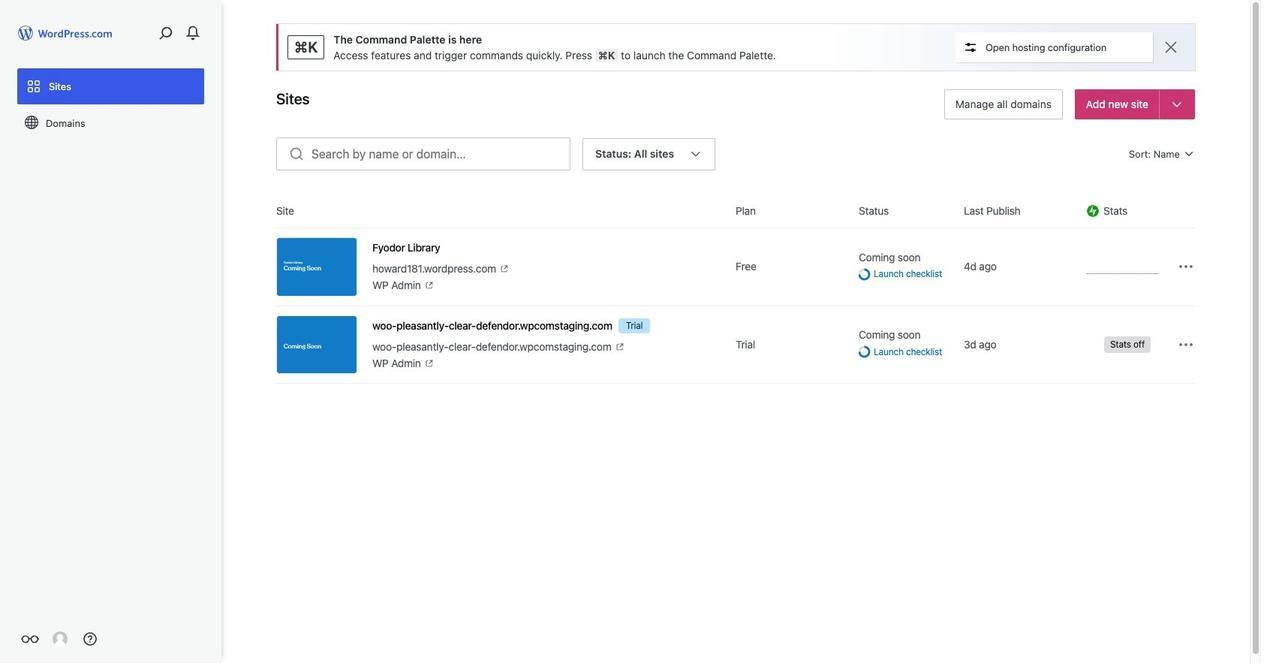 Task type: describe. For each thing, give the bounding box(es) containing it.
visit wp admin image
[[424, 358, 435, 369]]

dismiss image
[[1163, 38, 1181, 56]]

howard image
[[53, 632, 68, 647]]

highest hourly views 0 image
[[1087, 265, 1159, 274]]

visit wp admin image
[[424, 280, 435, 291]]



Task type: locate. For each thing, give the bounding box(es) containing it.
displaying all sites. element
[[596, 139, 675, 169]]

toggle menu image
[[1171, 98, 1184, 111]]

reader image
[[21, 630, 39, 648]]

Search search field
[[312, 138, 570, 170]]

None search field
[[276, 137, 571, 170]]

sorting by name. switch sorting mode image
[[1184, 148, 1196, 160]]



Task type: vqa. For each thing, say whether or not it's contained in the screenshot.
Manage Your Notifications ICON in the top of the page
no



